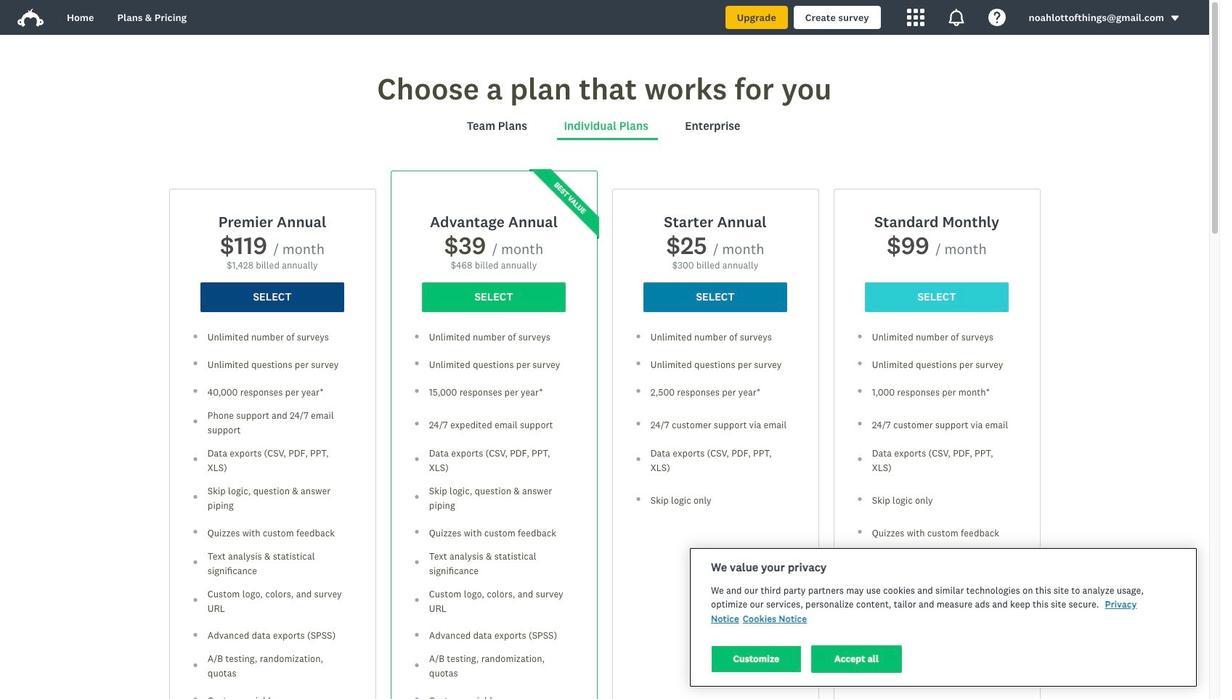 Task type: describe. For each thing, give the bounding box(es) containing it.
dropdown arrow image
[[1171, 13, 1181, 23]]



Task type: locate. For each thing, give the bounding box(es) containing it.
products icon image
[[907, 9, 925, 26], [948, 9, 965, 26]]

2 products icon image from the left
[[948, 9, 965, 26]]

help icon image
[[989, 9, 1006, 26]]

surveymonkey logo image
[[17, 9, 44, 27]]

1 horizontal spatial products icon image
[[948, 9, 965, 26]]

1 products icon image from the left
[[907, 9, 925, 26]]

0 horizontal spatial products icon image
[[907, 9, 925, 26]]



Task type: vqa. For each thing, say whether or not it's contained in the screenshot.
field
no



